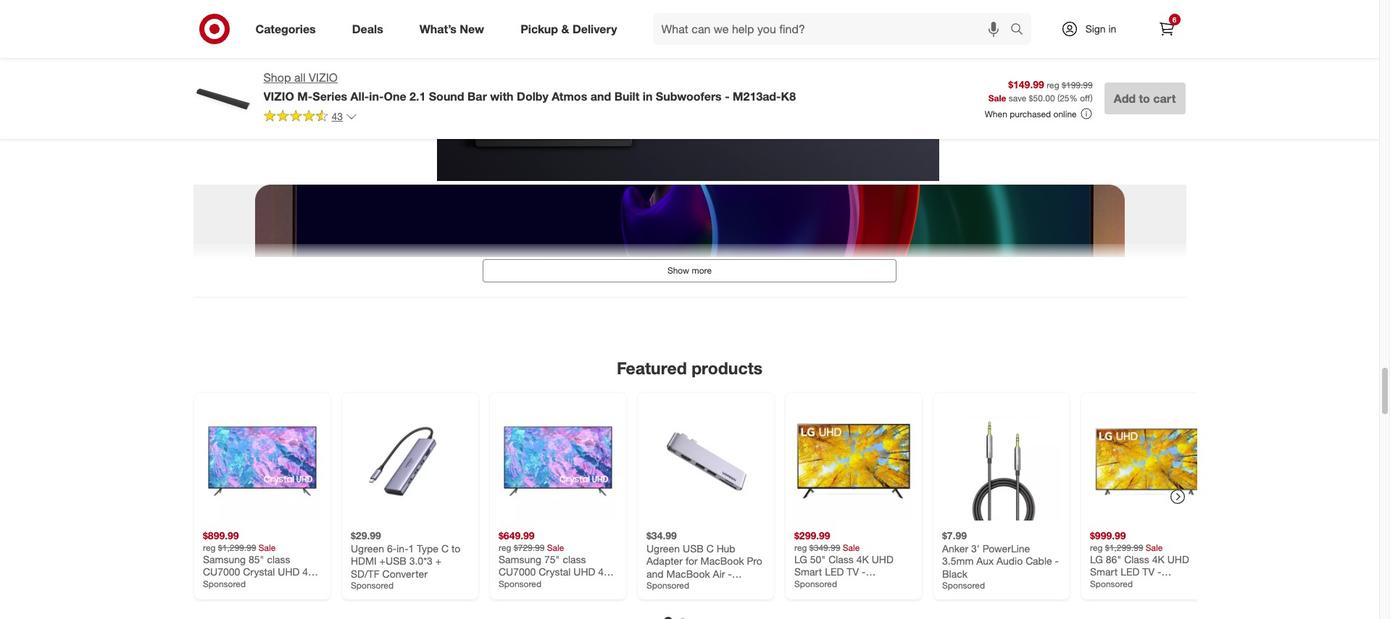 Task type: vqa. For each thing, say whether or not it's contained in the screenshot.


Task type: locate. For each thing, give the bounding box(es) containing it.
ugreen
[[350, 542, 384, 555], [646, 542, 680, 555]]

sponsored up (un85cu7000)
[[203, 579, 245, 590]]

reg down $999.99
[[1090, 542, 1102, 553]]

new
[[460, 21, 484, 36]]

titan
[[255, 579, 277, 591], [551, 579, 573, 591]]

sale right 86"
[[1145, 542, 1162, 553]]

sale for $649.99
[[547, 542, 564, 553]]

1 lg from the left
[[794, 553, 807, 566]]

gray inside $899.99 reg $1,299.99 sale samsung 85" class cu7000 crystal uhd 4k smart tv - titan gray (un85cu7000)
[[280, 579, 302, 591]]

4k inside $999.99 reg $1,299.99 sale lg 86" class 4k uhd smart led tv - 86uq7590
[[1152, 553, 1164, 566]]

titan inside $649.99 reg $729.99 sale samsung 75" class cu7000 crystal uhd 4k smart tv - titan gray (un75cu7000)
[[551, 579, 573, 591]]

ugreen inside $29.99 ugreen 6-in-1 type c to hdmi +usb 3.0*3 + sd/tf converter sponsored
[[350, 542, 384, 555]]

0 horizontal spatial in-
[[369, 89, 384, 104]]

ugreen inside $34.99 ugreen usb c hub adapter for macbook pro and macbook air - gray/silver
[[646, 542, 680, 555]]

reg inside $999.99 reg $1,299.99 sale lg 86" class 4k uhd smart led tv - 86uq7590
[[1090, 542, 1102, 553]]

0 horizontal spatial lg
[[794, 553, 807, 566]]

- inside $899.99 reg $1,299.99 sale samsung 85" class cu7000 crystal uhd 4k smart tv - titan gray (un85cu7000)
[[248, 579, 252, 591]]

gray inside $649.99 reg $729.99 sale samsung 75" class cu7000 crystal uhd 4k smart tv - titan gray (un75cu7000)
[[576, 579, 597, 591]]

$649.99 reg $729.99 sale samsung 75" class cu7000 crystal uhd 4k smart tv - titan gray (un75cu7000)
[[498, 530, 610, 604]]

What can we help you find? suggestions appear below search field
[[653, 13, 1014, 45]]

lg 50" class 4k uhd smart led tv - 50uq7570puj image
[[794, 402, 913, 521]]

1 vertical spatial to
[[451, 542, 460, 555]]

2 samsung from the left
[[498, 553, 541, 566]]

smart up (un75cu7000)
[[498, 579, 526, 591]]

ugreen usb c hub adapter for macbook pro and macbook air - gray/silver image
[[646, 402, 765, 521]]

in right built on the top left of page
[[643, 89, 653, 104]]

class inside $999.99 reg $1,299.99 sale lg 86" class 4k uhd smart led tv - 86uq7590
[[1124, 553, 1149, 566]]

and down adapter
[[646, 568, 663, 580]]

titan down 85"
[[255, 579, 277, 591]]

tv inside $299.99 reg $349.99 sale lg 50" class 4k uhd smart led tv - 50uq7570puj
[[846, 566, 859, 578]]

class right 75"
[[562, 553, 586, 566]]

1 led from the left
[[824, 566, 843, 578]]

0 horizontal spatial crystal
[[243, 566, 275, 578]]

1 horizontal spatial in-
[[396, 542, 408, 555]]

0 horizontal spatial and
[[590, 89, 611, 104]]

c inside $34.99 ugreen usb c hub adapter for macbook pro and macbook air - gray/silver
[[706, 542, 713, 555]]

(
[[1057, 93, 1060, 104]]

reg inside $149.99 reg $199.99 sale save $ 50.00 ( 25 % off )
[[1047, 79, 1059, 90]]

smart
[[794, 566, 822, 578], [1090, 566, 1117, 578], [203, 579, 230, 591], [498, 579, 526, 591]]

tv inside $899.99 reg $1,299.99 sale samsung 85" class cu7000 crystal uhd 4k smart tv - titan gray (un85cu7000)
[[233, 579, 245, 591]]

0 vertical spatial in-
[[369, 89, 384, 104]]

lg for lg 86" class 4k uhd smart led tv - 86uq7590
[[1090, 553, 1103, 566]]

2 crystal from the left
[[538, 566, 570, 578]]

1 horizontal spatial led
[[1120, 566, 1139, 578]]

4k left the hdmi
[[302, 566, 314, 578]]

smart inside $649.99 reg $729.99 sale samsung 75" class cu7000 crystal uhd 4k smart tv - titan gray (un75cu7000)
[[498, 579, 526, 591]]

ugreen down $29.99
[[350, 542, 384, 555]]

to inside $29.99 ugreen 6-in-1 type c to hdmi +usb 3.0*3 + sd/tf converter sponsored
[[451, 542, 460, 555]]

ugreen for $34.99
[[646, 542, 680, 555]]

$1,299.99 inside $999.99 reg $1,299.99 sale lg 86" class 4k uhd smart led tv - 86uq7590
[[1105, 542, 1143, 553]]

reg for $149.99
[[1047, 79, 1059, 90]]

sponsored up (un75cu7000)
[[498, 579, 541, 590]]

sale up (un85cu7000)
[[258, 542, 275, 553]]

show more button
[[483, 260, 896, 283]]

cu7000 up (un85cu7000)
[[203, 566, 240, 578]]

2 class from the left
[[1124, 553, 1149, 566]]

2 led from the left
[[1120, 566, 1139, 578]]

class
[[267, 553, 290, 566], [562, 553, 586, 566]]

0 vertical spatial in
[[1108, 22, 1116, 35]]

0 horizontal spatial $1,299.99
[[218, 542, 256, 553]]

(un85cu7000)
[[203, 591, 271, 604]]

sponsored down adapter
[[646, 580, 689, 591]]

6-
[[387, 542, 396, 555]]

cu7000 down $729.99
[[498, 566, 535, 578]]

1 horizontal spatial cu7000
[[498, 566, 535, 578]]

titan for (un85cu7000)
[[255, 579, 277, 591]]

$999.99
[[1090, 530, 1126, 542]]

1 horizontal spatial and
[[646, 568, 663, 580]]

class inside $649.99 reg $729.99 sale samsung 75" class cu7000 crystal uhd 4k smart tv - titan gray (un75cu7000)
[[562, 553, 586, 566]]

titan inside $899.99 reg $1,299.99 sale samsung 85" class cu7000 crystal uhd 4k smart tv - titan gray (un85cu7000)
[[255, 579, 277, 591]]

0 horizontal spatial ugreen
[[350, 542, 384, 555]]

tv inside $999.99 reg $1,299.99 sale lg 86" class 4k uhd smart led tv - 86uq7590
[[1142, 566, 1154, 578]]

smart inside $299.99 reg $349.99 sale lg 50" class 4k uhd smart led tv - 50uq7570puj
[[794, 566, 822, 578]]

- inside "$7.99 anker 3' powerline 3.5mm aux audio cable - black sponsored"
[[1055, 555, 1058, 567]]

sale up when
[[988, 93, 1006, 104]]

to right add
[[1139, 91, 1150, 106]]

0 horizontal spatial to
[[451, 542, 460, 555]]

subwoofers
[[656, 89, 722, 104]]

sponsored for samsung 85" class cu7000 crystal uhd 4k smart tv - titan gray (un85cu7000)
[[203, 579, 245, 590]]

save
[[1009, 93, 1026, 104]]

ugreen for $29.99
[[350, 542, 384, 555]]

lg left 86"
[[1090, 553, 1103, 566]]

sale inside $149.99 reg $199.99 sale save $ 50.00 ( 25 % off )
[[988, 93, 1006, 104]]

0 horizontal spatial vizio
[[263, 89, 294, 104]]

class right 50"
[[828, 553, 853, 566]]

1 horizontal spatial titan
[[551, 579, 573, 591]]

lg inside $999.99 reg $1,299.99 sale lg 86" class 4k uhd smart led tv - 86uq7590
[[1090, 553, 1103, 566]]

sale
[[988, 93, 1006, 104], [258, 542, 275, 553], [547, 542, 564, 553], [842, 542, 859, 553], [1145, 542, 1162, 553]]

type
[[417, 542, 438, 555]]

- inside $999.99 reg $1,299.99 sale lg 86" class 4k uhd smart led tv - 86uq7590
[[1157, 566, 1161, 578]]

crystal for 75"
[[538, 566, 570, 578]]

to right type
[[451, 542, 460, 555]]

0 vertical spatial vizio
[[309, 70, 338, 85]]

4k left adapter
[[598, 566, 610, 578]]

crystal down 85"
[[243, 566, 275, 578]]

hub
[[716, 542, 735, 555]]

vizio
[[309, 70, 338, 85], [263, 89, 294, 104]]

sponsored down 50"
[[794, 579, 837, 590]]

and left built on the top left of page
[[590, 89, 611, 104]]

class right 86"
[[1124, 553, 1149, 566]]

class inside $899.99 reg $1,299.99 sale samsung 85" class cu7000 crystal uhd 4k smart tv - titan gray (un85cu7000)
[[267, 553, 290, 566]]

uhd inside $999.99 reg $1,299.99 sale lg 86" class 4k uhd smart led tv - 86uq7590
[[1167, 553, 1189, 566]]

1 gray from the left
[[280, 579, 302, 591]]

led inside $999.99 reg $1,299.99 sale lg 86" class 4k uhd smart led tv - 86uq7590
[[1120, 566, 1139, 578]]

3'
[[971, 542, 979, 555]]

reg down $649.99
[[498, 542, 511, 553]]

1
[[408, 542, 414, 555]]

cu7000 for samsung 85" class cu7000 crystal uhd 4k smart tv - titan gray (un85cu7000)
[[203, 566, 240, 578]]

0 horizontal spatial led
[[824, 566, 843, 578]]

samsung
[[203, 553, 245, 566], [498, 553, 541, 566]]

uhd
[[871, 553, 893, 566], [1167, 553, 1189, 566], [277, 566, 299, 578], [573, 566, 595, 578]]

class right 85"
[[267, 553, 290, 566]]

4k right '$349.99'
[[856, 553, 869, 566]]

macbook up air
[[700, 555, 744, 567]]

2 c from the left
[[706, 542, 713, 555]]

$1,299.99 for $899.99
[[218, 542, 256, 553]]

$349.99
[[809, 542, 840, 553]]

0 horizontal spatial samsung
[[203, 553, 245, 566]]

1 horizontal spatial ugreen
[[646, 542, 680, 555]]

0 vertical spatial to
[[1139, 91, 1150, 106]]

samsung 85" class cu7000 crystal uhd 4k smart tv - titan gray (un85cu7000) image
[[203, 402, 321, 521]]

samsung inside $899.99 reg $1,299.99 sale samsung 85" class cu7000 crystal uhd 4k smart tv - titan gray (un85cu7000)
[[203, 553, 245, 566]]

ugreen 6-in-1 type c to hdmi +usb 3.0*3 + sd/tf converter image
[[350, 402, 469, 521]]

ugreen up adapter
[[646, 542, 680, 555]]

sale for $149.99
[[988, 93, 1006, 104]]

categories
[[255, 21, 316, 36]]

class for 50"
[[828, 553, 853, 566]]

0 horizontal spatial titan
[[255, 579, 277, 591]]

tv inside $649.99 reg $729.99 sale samsung 75" class cu7000 crystal uhd 4k smart tv - titan gray (un75cu7000)
[[529, 579, 541, 591]]

reg inside $899.99 reg $1,299.99 sale samsung 85" class cu7000 crystal uhd 4k smart tv - titan gray (un85cu7000)
[[203, 542, 215, 553]]

vizio up series
[[309, 70, 338, 85]]

43 link
[[263, 109, 357, 126]]

sale right $729.99
[[547, 542, 564, 553]]

1 class from the left
[[267, 553, 290, 566]]

1 vertical spatial in-
[[396, 542, 408, 555]]

sound
[[429, 89, 464, 104]]

1 horizontal spatial samsung
[[498, 553, 541, 566]]

1 horizontal spatial gray
[[576, 579, 597, 591]]

all-
[[350, 89, 369, 104]]

samsung inside $649.99 reg $729.99 sale samsung 75" class cu7000 crystal uhd 4k smart tv - titan gray (un75cu7000)
[[498, 553, 541, 566]]

$899.99
[[203, 530, 239, 542]]

1 c from the left
[[441, 542, 448, 555]]

1 horizontal spatial crystal
[[538, 566, 570, 578]]

reg down $899.99
[[203, 542, 215, 553]]

2 titan from the left
[[551, 579, 573, 591]]

featured
[[617, 358, 687, 378]]

reg
[[1047, 79, 1059, 90], [203, 542, 215, 553], [498, 542, 511, 553], [794, 542, 807, 553], [1090, 542, 1102, 553]]

in- up +usb at bottom left
[[396, 542, 408, 555]]

sale right '$349.99'
[[842, 542, 859, 553]]

$999.99 reg $1,299.99 sale lg 86" class 4k uhd smart led tv - 86uq7590
[[1090, 530, 1189, 591]]

2 class from the left
[[562, 553, 586, 566]]

sign in link
[[1048, 13, 1139, 45]]

43
[[332, 110, 343, 122]]

reg inside $649.99 reg $729.99 sale samsung 75" class cu7000 crystal uhd 4k smart tv - titan gray (un75cu7000)
[[498, 542, 511, 553]]

sale inside $899.99 reg $1,299.99 sale samsung 85" class cu7000 crystal uhd 4k smart tv - titan gray (un85cu7000)
[[258, 542, 275, 553]]

c left hub at right bottom
[[706, 542, 713, 555]]

anker
[[942, 542, 968, 555]]

1 vertical spatial and
[[646, 568, 663, 580]]

0 horizontal spatial in
[[643, 89, 653, 104]]

2 ugreen from the left
[[646, 542, 680, 555]]

in right 'sign' at the top of page
[[1108, 22, 1116, 35]]

0 horizontal spatial c
[[441, 542, 448, 555]]

led up 86uq7590
[[1120, 566, 1139, 578]]

sale for $299.99
[[842, 542, 859, 553]]

1 vertical spatial in
[[643, 89, 653, 104]]

macbook down the "for"
[[666, 568, 710, 580]]

1 horizontal spatial c
[[706, 542, 713, 555]]

class for 86"
[[1124, 553, 1149, 566]]

lg left 50"
[[794, 553, 807, 566]]

smart down 86"
[[1090, 566, 1117, 578]]

4k right 86"
[[1152, 553, 1164, 566]]

0 horizontal spatial class
[[267, 553, 290, 566]]

and
[[590, 89, 611, 104], [646, 568, 663, 580]]

75"
[[544, 553, 560, 566]]

2 lg from the left
[[1090, 553, 1103, 566]]

and inside $34.99 ugreen usb c hub adapter for macbook pro and macbook air - gray/silver
[[646, 568, 663, 580]]

4k inside $299.99 reg $349.99 sale lg 50" class 4k uhd smart led tv - 50uq7570puj
[[856, 553, 869, 566]]

2 $1,299.99 from the left
[[1105, 542, 1143, 553]]

1 horizontal spatial to
[[1139, 91, 1150, 106]]

sale inside $299.99 reg $349.99 sale lg 50" class 4k uhd smart led tv - 50uq7570puj
[[842, 542, 859, 553]]

samsung down $649.99
[[498, 553, 541, 566]]

0 horizontal spatial cu7000
[[203, 566, 240, 578]]

samsung down $899.99
[[203, 553, 245, 566]]

c
[[441, 542, 448, 555], [706, 542, 713, 555]]

1 class from the left
[[828, 553, 853, 566]]

1 horizontal spatial lg
[[1090, 553, 1103, 566]]

86"
[[1105, 553, 1121, 566]]

titan down 75"
[[551, 579, 573, 591]]

class for 75"
[[562, 553, 586, 566]]

gray
[[280, 579, 302, 591], [576, 579, 597, 591]]

what's new
[[419, 21, 484, 36]]

85"
[[248, 553, 264, 566]]

1 samsung from the left
[[203, 553, 245, 566]]

0 horizontal spatial class
[[828, 553, 853, 566]]

cu7000 inside $649.99 reg $729.99 sale samsung 75" class cu7000 crystal uhd 4k smart tv - titan gray (un75cu7000)
[[498, 566, 535, 578]]

$1,299.99 down $899.99
[[218, 542, 256, 553]]

1 horizontal spatial $1,299.99
[[1105, 542, 1143, 553]]

class inside $299.99 reg $349.99 sale lg 50" class 4k uhd smart led tv - 50uq7570puj
[[828, 553, 853, 566]]

sale inside $999.99 reg $1,299.99 sale lg 86" class 4k uhd smart led tv - 86uq7590
[[1145, 542, 1162, 553]]

crystal
[[243, 566, 275, 578], [538, 566, 570, 578]]

$1,299.99
[[218, 542, 256, 553], [1105, 542, 1143, 553]]

$199.99
[[1062, 79, 1093, 90]]

smart up (un85cu7000)
[[203, 579, 230, 591]]

50uq7570puj
[[794, 579, 862, 591]]

bar
[[468, 89, 487, 104]]

$
[[1029, 93, 1033, 104]]

1 crystal from the left
[[243, 566, 275, 578]]

1 horizontal spatial class
[[1124, 553, 1149, 566]]

crystal down 75"
[[538, 566, 570, 578]]

1 vertical spatial macbook
[[666, 568, 710, 580]]

lg
[[794, 553, 807, 566], [1090, 553, 1103, 566]]

shop
[[263, 70, 291, 85]]

2 gray from the left
[[576, 579, 597, 591]]

crystal for 85"
[[243, 566, 275, 578]]

built
[[614, 89, 639, 104]]

sale inside $649.99 reg $729.99 sale samsung 75" class cu7000 crystal uhd 4k smart tv - titan gray (un75cu7000)
[[547, 542, 564, 553]]

c up + at left
[[441, 542, 448, 555]]

sponsored down black
[[942, 580, 985, 591]]

1 $1,299.99 from the left
[[218, 542, 256, 553]]

4k
[[856, 553, 869, 566], [1152, 553, 1164, 566], [302, 566, 314, 578], [598, 566, 610, 578]]

in- left 2.1
[[369, 89, 384, 104]]

led for 86"
[[1120, 566, 1139, 578]]

$299.99
[[794, 530, 830, 542]]

$649.99
[[498, 530, 534, 542]]

pickup & delivery link
[[508, 13, 635, 45]]

products
[[691, 358, 763, 378]]

sale for $999.99
[[1145, 542, 1162, 553]]

led
[[824, 566, 843, 578], [1120, 566, 1139, 578]]

anker 3' powerline 3.5mm aux audio cable - black image
[[942, 402, 1061, 521]]

2 cu7000 from the left
[[498, 566, 535, 578]]

reg down $299.99
[[794, 542, 807, 553]]

$1,299.99 inside $899.99 reg $1,299.99 sale samsung 85" class cu7000 crystal uhd 4k smart tv - titan gray (un85cu7000)
[[218, 542, 256, 553]]

lg inside $299.99 reg $349.99 sale lg 50" class 4k uhd smart led tv - 50uq7570puj
[[794, 553, 807, 566]]

%
[[1069, 93, 1078, 104]]

1 horizontal spatial class
[[562, 553, 586, 566]]

titan for (un75cu7000)
[[551, 579, 573, 591]]

- inside $649.99 reg $729.99 sale samsung 75" class cu7000 crystal uhd 4k smart tv - titan gray (un75cu7000)
[[544, 579, 548, 591]]

led inside $299.99 reg $349.99 sale lg 50" class 4k uhd smart led tv - 50uq7570puj
[[824, 566, 843, 578]]

to inside button
[[1139, 91, 1150, 106]]

$1,299.99 down $999.99
[[1105, 542, 1143, 553]]

smart down 50"
[[794, 566, 822, 578]]

sponsored down sd/tf
[[350, 580, 393, 591]]

0 horizontal spatial gray
[[280, 579, 302, 591]]

crystal inside $899.99 reg $1,299.99 sale samsung 85" class cu7000 crystal uhd 4k smart tv - titan gray (un85cu7000)
[[243, 566, 275, 578]]

cu7000 inside $899.99 reg $1,299.99 sale samsung 85" class cu7000 crystal uhd 4k smart tv - titan gray (un85cu7000)
[[203, 566, 240, 578]]

0 vertical spatial and
[[590, 89, 611, 104]]

and inside "shop all vizio vizio m-series all-in-one 2.1 sound bar with dolby atmos and built in subwoofers - m213ad-k8"
[[590, 89, 611, 104]]

1 cu7000 from the left
[[203, 566, 240, 578]]

4k inside $899.99 reg $1,299.99 sale samsung 85" class cu7000 crystal uhd 4k smart tv - titan gray (un85cu7000)
[[302, 566, 314, 578]]

-
[[725, 89, 730, 104], [1055, 555, 1058, 567], [861, 566, 865, 578], [1157, 566, 1161, 578], [727, 568, 731, 580], [248, 579, 252, 591], [544, 579, 548, 591]]

samsung for samsung 75" class cu7000 crystal uhd 4k smart tv - titan gray (un75cu7000)
[[498, 553, 541, 566]]

reg inside $299.99 reg $349.99 sale lg 50" class 4k uhd smart led tv - 50uq7570puj
[[794, 542, 807, 553]]

1 ugreen from the left
[[350, 542, 384, 555]]

tv
[[846, 566, 859, 578], [1142, 566, 1154, 578], [233, 579, 245, 591], [529, 579, 541, 591]]

led up 50uq7570puj
[[824, 566, 843, 578]]

series
[[313, 89, 347, 104]]

sponsored down 86"
[[1090, 579, 1133, 590]]

crystal inside $649.99 reg $729.99 sale samsung 75" class cu7000 crystal uhd 4k smart tv - titan gray (un75cu7000)
[[538, 566, 570, 578]]

1 horizontal spatial in
[[1108, 22, 1116, 35]]

in-
[[369, 89, 384, 104], [396, 542, 408, 555]]

vizio down shop
[[263, 89, 294, 104]]

1 titan from the left
[[255, 579, 277, 591]]

adapter
[[646, 555, 682, 567]]

sale for $899.99
[[258, 542, 275, 553]]

reg up (
[[1047, 79, 1059, 90]]

50"
[[810, 553, 825, 566]]



Task type: describe. For each thing, give the bounding box(es) containing it.
show more
[[667, 265, 712, 276]]

$149.99 reg $199.99 sale save $ 50.00 ( 25 % off )
[[988, 78, 1093, 104]]

powerline
[[982, 542, 1030, 555]]

sponsored for lg 86" class 4k uhd smart led tv - 86uq7590
[[1090, 579, 1133, 590]]

6
[[1172, 15, 1176, 24]]

uhd inside $299.99 reg $349.99 sale lg 50" class 4k uhd smart led tv - 50uq7570puj
[[871, 553, 893, 566]]

uhd inside $649.99 reg $729.99 sale samsung 75" class cu7000 crystal uhd 4k smart tv - titan gray (un75cu7000)
[[573, 566, 595, 578]]

aux
[[976, 555, 993, 567]]

3.5mm
[[942, 555, 973, 567]]

gray/silver
[[646, 580, 696, 593]]

sponsored inside $29.99 ugreen 6-in-1 type c to hdmi +usb 3.0*3 + sd/tf converter sponsored
[[350, 580, 393, 591]]

c inside $29.99 ugreen 6-in-1 type c to hdmi +usb 3.0*3 + sd/tf converter sponsored
[[441, 542, 448, 555]]

deals link
[[340, 13, 401, 45]]

lg for lg 50" class 4k uhd smart led tv - 50uq7570puj
[[794, 553, 807, 566]]

delivery
[[572, 21, 617, 36]]

- inside $299.99 reg $349.99 sale lg 50" class 4k uhd smart led tv - 50uq7570puj
[[861, 566, 865, 578]]

&
[[561, 21, 569, 36]]

$34.99
[[646, 530, 676, 542]]

$729.99
[[513, 542, 544, 553]]

categories link
[[243, 13, 334, 45]]

what's new link
[[407, 13, 502, 45]]

$7.99
[[942, 530, 966, 542]]

cable
[[1025, 555, 1052, 567]]

for
[[685, 555, 697, 567]]

smart inside $899.99 reg $1,299.99 sale samsung 85" class cu7000 crystal uhd 4k smart tv - titan gray (un85cu7000)
[[203, 579, 230, 591]]

$1,299.99 for $999.99
[[1105, 542, 1143, 553]]

america's #1 sound bars, vizio, audio, sound bars image
[[255, 185, 1124, 620]]

4k inside $649.99 reg $729.99 sale samsung 75" class cu7000 crystal uhd 4k smart tv - titan gray (un75cu7000)
[[598, 566, 610, 578]]

sign in
[[1085, 22, 1116, 35]]

2.1
[[409, 89, 426, 104]]

air
[[712, 568, 725, 580]]

sd/tf
[[350, 568, 379, 580]]

add to cart button
[[1104, 83, 1185, 114]]

reg for $649.99
[[498, 542, 511, 553]]

gray for (un85cu7000)
[[280, 579, 302, 591]]

led for 50"
[[824, 566, 843, 578]]

in inside "shop all vizio vizio m-series all-in-one 2.1 sound bar with dolby atmos and built in subwoofers - m213ad-k8"
[[643, 89, 653, 104]]

sponsored inside "$7.99 anker 3' powerline 3.5mm aux audio cable - black sponsored"
[[942, 580, 985, 591]]

+usb
[[379, 555, 406, 567]]

pickup & delivery
[[520, 21, 617, 36]]

add
[[1114, 91, 1136, 106]]

atmos
[[552, 89, 587, 104]]

lg 86" class 4k uhd smart led tv - 86uq7590 image
[[1090, 402, 1208, 521]]

reg for $299.99
[[794, 542, 807, 553]]

sponsored for lg 50" class 4k uhd smart led tv - 50uq7570puj
[[794, 579, 837, 590]]

samsung for samsung 85" class cu7000 crystal uhd 4k smart tv - titan gray (un85cu7000)
[[203, 553, 245, 566]]

50.00
[[1033, 93, 1055, 104]]

0 vertical spatial macbook
[[700, 555, 744, 567]]

online
[[1053, 108, 1077, 119]]

25
[[1060, 93, 1069, 104]]

what's
[[419, 21, 457, 36]]

in- inside $29.99 ugreen 6-in-1 type c to hdmi +usb 3.0*3 + sd/tf converter sponsored
[[396, 542, 408, 555]]

shop all vizio vizio m-series all-in-one 2.1 sound bar with dolby atmos and built in subwoofers - m213ad-k8
[[263, 70, 796, 104]]

reg for $899.99
[[203, 542, 215, 553]]

purchased
[[1010, 108, 1051, 119]]

uhd inside $899.99 reg $1,299.99 sale samsung 85" class cu7000 crystal uhd 4k smart tv - titan gray (un85cu7000)
[[277, 566, 299, 578]]

$299.99 reg $349.99 sale lg 50" class 4k uhd smart led tv - 50uq7570puj
[[794, 530, 893, 591]]

show
[[667, 265, 689, 276]]

sponsored for ugreen usb c hub adapter for macbook pro and macbook air - gray/silver
[[646, 580, 689, 591]]

image of vizio m-series all-in-one 2.1 sound bar with dolby atmos and built in subwoofers - m213ad-k8 image
[[194, 70, 252, 128]]

converter
[[382, 568, 427, 580]]

cart
[[1153, 91, 1176, 106]]

reg for $999.99
[[1090, 542, 1102, 553]]

cu7000 for samsung 75" class cu7000 crystal uhd 4k smart tv - titan gray (un75cu7000)
[[498, 566, 535, 578]]

m213ad-
[[733, 89, 781, 104]]

k8
[[781, 89, 796, 104]]

samsung 75" class cu7000 crystal uhd 4k smart tv - titan gray (un75cu7000) image
[[498, 402, 617, 521]]

m-
[[297, 89, 313, 104]]

- inside $34.99 ugreen usb c hub adapter for macbook pro and macbook air - gray/silver
[[727, 568, 731, 580]]

search
[[1003, 23, 1038, 37]]

more
[[692, 265, 712, 276]]

add to cart
[[1114, 91, 1176, 106]]

hdmi
[[350, 555, 376, 567]]

)
[[1090, 93, 1093, 104]]

when
[[985, 108, 1007, 119]]

1 vertical spatial vizio
[[263, 89, 294, 104]]

pro
[[747, 555, 762, 567]]

slide 1 of 1, show larger image, vizio m-series sound bar collection video image
[[433, 0, 943, 185]]

usb
[[682, 542, 703, 555]]

class for 85"
[[267, 553, 290, 566]]

black
[[942, 568, 967, 580]]

86uq7590
[[1090, 579, 1139, 591]]

$34.99 ugreen usb c hub adapter for macbook pro and macbook air - gray/silver
[[646, 530, 762, 593]]

search button
[[1003, 13, 1038, 48]]

$149.99
[[1008, 78, 1044, 90]]

in- inside "shop all vizio vizio m-series all-in-one 2.1 sound bar with dolby atmos and built in subwoofers - m213ad-k8"
[[369, 89, 384, 104]]

sign
[[1085, 22, 1106, 35]]

(un75cu7000)
[[498, 591, 567, 604]]

off
[[1080, 93, 1090, 104]]

1 horizontal spatial vizio
[[309, 70, 338, 85]]

dolby
[[517, 89, 548, 104]]

$7.99 anker 3' powerline 3.5mm aux audio cable - black sponsored
[[942, 530, 1058, 591]]

3.0*3
[[409, 555, 432, 567]]

- inside "shop all vizio vizio m-series all-in-one 2.1 sound bar with dolby atmos and built in subwoofers - m213ad-k8"
[[725, 89, 730, 104]]

sponsored for samsung 75" class cu7000 crystal uhd 4k smart tv - titan gray (un75cu7000)
[[498, 579, 541, 590]]

gray for (un75cu7000)
[[576, 579, 597, 591]]

$29.99 ugreen 6-in-1 type c to hdmi +usb 3.0*3 + sd/tf converter sponsored
[[350, 530, 460, 591]]

when purchased online
[[985, 108, 1077, 119]]

pickup
[[520, 21, 558, 36]]

all
[[294, 70, 306, 85]]

deals
[[352, 21, 383, 36]]

smart inside $999.99 reg $1,299.99 sale lg 86" class 4k uhd smart led tv - 86uq7590
[[1090, 566, 1117, 578]]

with
[[490, 89, 514, 104]]

one
[[384, 89, 406, 104]]



